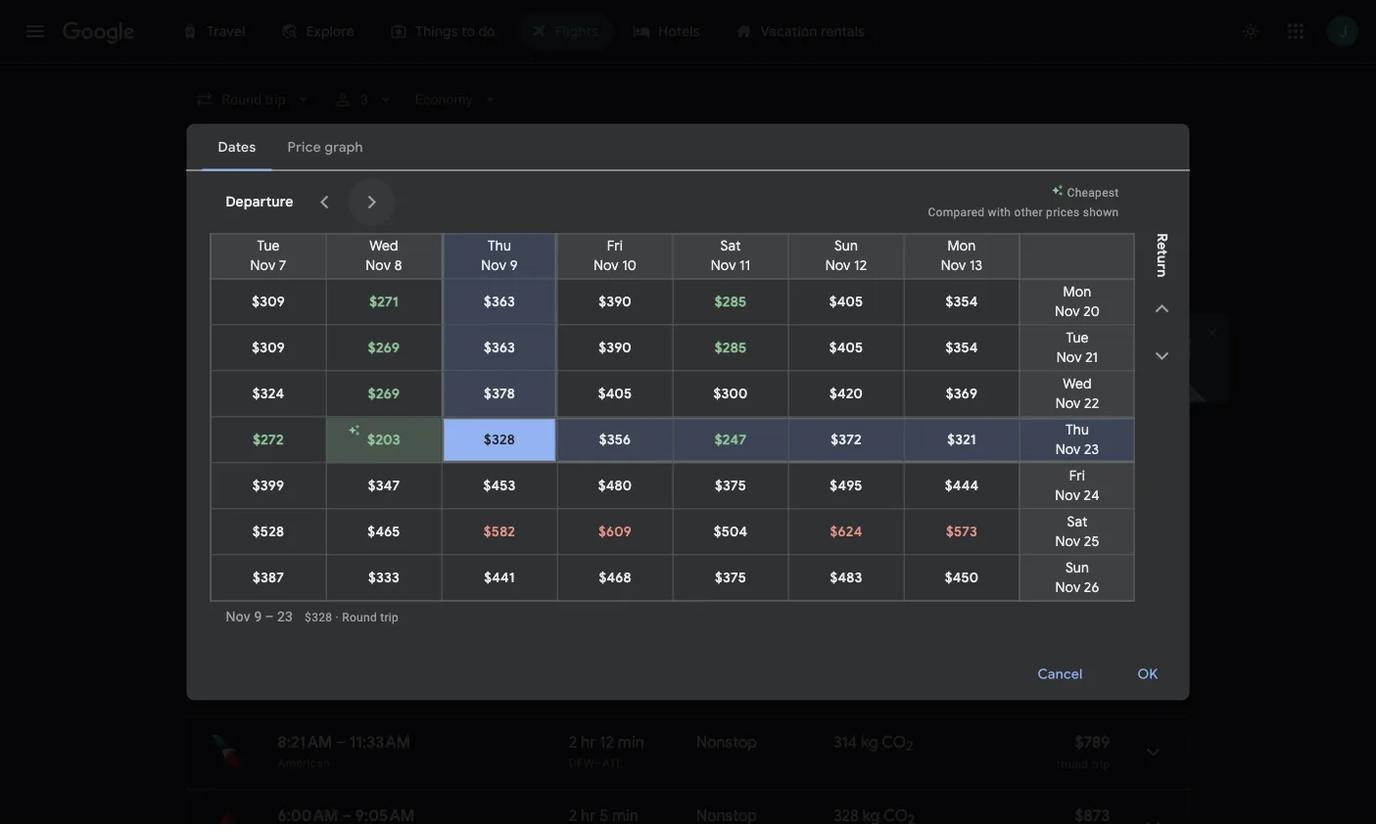 Task type: describe. For each thing, give the bounding box(es) containing it.
8:21 am – 11:33 am american
[[278, 733, 410, 770]]

2 hr 12 min dfw – atl
[[569, 733, 644, 770]]

$573
[[946, 524, 978, 541]]

airlines
[[406, 195, 455, 213]]

2 for 19
[[569, 512, 577, 532]]

1 and from the left
[[314, 463, 335, 477]]

2 $309 button from the top
[[211, 326, 326, 371]]

7
[[279, 257, 286, 275]]

may
[[879, 463, 902, 477]]

total duration 2 hr 5 min. element
[[569, 807, 696, 825]]

$390 for first the "$390" button from the top
[[599, 293, 632, 311]]

assistance
[[1002, 463, 1061, 477]]

3 inside 3 popup button
[[360, 92, 368, 108]]

1 $354 button from the top
[[905, 280, 1019, 325]]

american
[[278, 757, 330, 770]]

connecting
[[887, 195, 963, 213]]

2 hr 19 min dfw – atl
[[569, 512, 645, 550]]

thu nov 9
[[481, 238, 518, 275]]

travel
[[916, 327, 954, 343]]

$333 button
[[327, 556, 441, 601]]

optional
[[709, 463, 755, 477]]

nov inside tue nov 7
[[250, 257, 276, 275]]

$269 for 1st $269 button from the bottom of the page
[[368, 385, 400, 403]]

difference
[[496, 372, 560, 388]]

$480
[[598, 477, 632, 495]]

2 $285 from the top
[[715, 339, 747, 357]]

2 vertical spatial $405 button
[[558, 372, 672, 417]]

atl for 19
[[602, 536, 623, 550]]

compared with other prices shown
[[928, 205, 1119, 219]]

sat nov 11
[[711, 238, 751, 275]]

other
[[1014, 205, 1043, 219]]

dfw for 19
[[569, 536, 594, 550]]

2 for 12
[[569, 733, 577, 753]]

$271 button
[[327, 280, 441, 325]]

11
[[740, 257, 751, 275]]

t
[[1153, 250, 1171, 256]]

$247 button
[[673, 420, 788, 461]]

price guarantee
[[257, 346, 374, 366]]

1 you from the left
[[447, 372, 469, 388]]

book.
[[732, 372, 767, 388]]

2 and from the left
[[805, 463, 825, 477]]

change
[[916, 372, 967, 389]]

co for 216 kg co 2
[[881, 586, 905, 606]]

Departure text field
[[872, 126, 962, 179]]

date grid
[[960, 276, 1020, 294]]

min for 19
[[618, 512, 645, 532]]

passenger
[[941, 463, 999, 477]]

9
[[510, 257, 518, 275]]

duration
[[1071, 195, 1128, 213]]

13
[[970, 257, 983, 275]]

nonstop for 2 hr 12 min
[[696, 733, 757, 753]]

1 $363 button from the top
[[444, 280, 555, 325]]

$582 button
[[442, 510, 557, 555]]

2 the from the left
[[575, 372, 595, 388]]

tue inside mon nov 20 tue nov 21 wed nov 22 thu nov 23 fri nov 24 sat nov 25 sun nov 26
[[1066, 330, 1089, 347]]

min for 15
[[618, 586, 645, 606]]

thu inside mon nov 20 tue nov 21 wed nov 22 thu nov 23 fri nov 24 sat nov 25 sun nov 26
[[1066, 422, 1089, 439]]

e
[[1153, 242, 1171, 250]]

n
[[1153, 270, 1171, 278]]

on
[[267, 463, 281, 477]]

1 vertical spatial $405 button
[[789, 326, 904, 371]]

$582
[[484, 524, 515, 541]]

nonstop flight. element for 2 hr 19 min
[[696, 512, 757, 535]]

round
[[342, 611, 377, 625]]

Departure time: 5:35 PM. text field
[[278, 512, 334, 532]]

1 $309 from the top
[[252, 293, 285, 311]]

nonstop flight. element for 2 hr 12 min
[[696, 733, 757, 756]]

kg for 314
[[861, 733, 878, 753]]

graph
[[1132, 276, 1170, 294]]

nonstop for 2 hr 19 min
[[696, 512, 757, 532]]

fri inside fri nov 10
[[607, 238, 623, 255]]

– inside 6:03 pm – 9:18 pm spirit
[[339, 586, 349, 606]]

$203 inside the travel nov 8 – 23 for $203 change dates
[[916, 347, 948, 363]]

12 for hr
[[600, 733, 614, 753]]

Departure time: 6:03 PM. text field
[[278, 586, 335, 606]]

wed inside the wed nov 8
[[369, 238, 398, 255]]

2 for 15
[[569, 586, 577, 606]]

price graph
[[1095, 276, 1170, 294]]

$624 button
[[789, 510, 904, 555]]

r
[[1153, 264, 1171, 270]]

Arrival time: 9:18 PM. text field
[[353, 586, 406, 606]]

fri nov 10
[[593, 238, 637, 275]]

round for $328
[[1057, 537, 1089, 551]]

nov left the 21
[[1057, 349, 1082, 367]]

$271
[[369, 293, 398, 311]]

all filters
[[224, 195, 281, 213]]

10
[[622, 257, 637, 275]]

$495 button
[[789, 464, 904, 509]]

adults.
[[668, 463, 705, 477]]

date
[[960, 276, 990, 294]]

price for price guarantee
[[257, 346, 295, 366]]

based
[[230, 463, 264, 477]]

sort
[[1108, 460, 1135, 478]]

$269 for 2nd $269 button from the bottom
[[368, 339, 400, 357]]

for some flights, google pays you the difference if the price drops after you book.
[[257, 372, 767, 388]]

learn more about ranking image
[[411, 461, 428, 478]]

Departure time: 6:00 AM. text field
[[278, 806, 338, 825]]

$300
[[714, 385, 748, 403]]

$465
[[368, 524, 400, 541]]

$441 button
[[442, 556, 557, 601]]

trip down arrival time: 9:18 pm. text box
[[380, 611, 399, 625]]

ranked
[[187, 463, 227, 477]]

none search field containing all filters
[[187, 82, 1190, 252]]

total duration 2 hr 19 min. element
[[569, 512, 696, 535]]

2 $363 button from the top
[[444, 326, 555, 371]]

trip down 328 us dollars text field
[[1092, 537, 1110, 551]]

New feature text field
[[381, 347, 424, 366]]

prices include required taxes + fees for 3 adults. optional charges and bag fees may apply. passenger assistance
[[440, 463, 1061, 477]]

0 horizontal spatial 9 – 23
[[254, 609, 293, 625]]

shown
[[1083, 205, 1119, 219]]

apply.
[[905, 463, 938, 477]]

0 horizontal spatial price
[[284, 463, 311, 477]]

for inside the travel nov 8 – 23 for $203 change dates
[[1029, 327, 1046, 343]]

this price for this flight doesn't include overhead bin access. if you need a carry-on bag, use the bags filter to update prices. image for $359
[[1052, 584, 1075, 607]]

bag fees button
[[829, 463, 876, 477]]

873 US dollars text field
[[1075, 806, 1110, 825]]

round trip for $328
[[1057, 537, 1110, 551]]

this price for this flight doesn't include overhead bin access. if you need a carry-on bag, use the bags filter to update prices. image for $328
[[1052, 510, 1075, 534]]

216 kg co 2
[[833, 586, 912, 608]]

co for 314 kg co 2
[[882, 733, 906, 753]]

411 US dollars text field
[[1079, 659, 1110, 679]]

cancel
[[1038, 666, 1083, 684]]

tue inside tue nov 7
[[257, 238, 280, 255]]

$359
[[1075, 586, 1110, 606]]

grid
[[994, 276, 1020, 294]]

$405 for topmost $405 button
[[829, 293, 863, 311]]

change dates button
[[916, 371, 1051, 390]]

$328 · round trip
[[305, 611, 399, 625]]

hr for 12
[[581, 733, 596, 753]]

dates
[[971, 372, 1008, 389]]

5:35 pm
[[278, 512, 334, 532]]

314
[[833, 733, 857, 753]]

$347 button
[[327, 464, 441, 509]]

nov 9 – 23 inside find the best price region
[[333, 270, 399, 288]]

2 $375 button from the top
[[673, 556, 788, 601]]

spirit
[[278, 610, 307, 623]]

$441
[[484, 570, 515, 587]]

filters
[[243, 195, 281, 213]]

close image
[[1204, 326, 1220, 341]]

leaves dallas/fort worth international airport at 5:35 pm on thursday, november 9 and arrives at hartsfield-jackson atlanta international airport at 8:54 pm on thursday, november 9. element
[[278, 512, 408, 532]]

convenience
[[338, 463, 407, 477]]

leaves dallas love field airport at 6:00 am on thursday, november 9 and arrives at hartsfield-jackson atlanta international airport at 9:05 am on thursday, november 9. element
[[278, 806, 414, 825]]

leaves dallas/fort worth international airport at 8:21 am on thursday, november 9 and arrives at hartsfield-jackson atlanta international airport at 11:33 am on thursday, november 9. element
[[278, 733, 410, 753]]

kg for 233
[[862, 512, 880, 532]]

1 vertical spatial for
[[639, 463, 655, 477]]

nov left 23
[[1056, 441, 1081, 459]]

flights
[[326, 433, 383, 458]]

– for 12
[[594, 757, 602, 770]]

sun inside the sun nov 12
[[834, 238, 858, 255]]

$483 button
[[789, 556, 904, 601]]

$328 button
[[444, 420, 555, 461]]

total duration 2 hr 12 min. element
[[569, 733, 696, 756]]

nov left 20
[[1055, 303, 1080, 321]]

nov left 22 in the right of the page
[[1056, 395, 1081, 413]]

$405 for $405 button to the middle
[[829, 339, 863, 357]]

$354 for 2nd $354 button from the bottom
[[946, 293, 978, 311]]

2 fees from the left
[[852, 463, 876, 477]]

trip down 411 us dollars 'text box'
[[1092, 684, 1110, 698]]

6:03 pm
[[278, 586, 335, 606]]

$483
[[830, 570, 862, 587]]

scroll up image
[[1150, 297, 1174, 321]]

ranked based on price and convenience
[[187, 463, 407, 477]]

cheapest
[[1067, 186, 1119, 199]]

1 vertical spatial nov 9 – 23
[[226, 609, 293, 625]]

9 – 23 inside find the best price region
[[363, 270, 399, 288]]



Task type: vqa. For each thing, say whether or not it's contained in the screenshot.


Task type: locate. For each thing, give the bounding box(es) containing it.
$405 for the bottom $405 button
[[598, 385, 632, 403]]

328 US dollars text field
[[305, 611, 332, 625]]

0 vertical spatial nov 9 – 23
[[333, 270, 399, 288]]

1 vertical spatial $309
[[252, 339, 285, 357]]

$285 down 11
[[715, 293, 747, 311]]

1 horizontal spatial price
[[599, 372, 630, 388]]

2 vertical spatial hr
[[581, 733, 596, 753]]

0 vertical spatial $363
[[484, 293, 515, 311]]

1 $269 from the top
[[368, 339, 400, 357]]

nov left 26
[[1055, 579, 1081, 597]]

0 vertical spatial sun
[[834, 238, 858, 255]]

nov inside fri nov 10
[[593, 257, 619, 275]]

1 horizontal spatial tue
[[1066, 330, 1089, 347]]

1 horizontal spatial you
[[706, 372, 728, 388]]

2 $390 button from the top
[[558, 326, 672, 371]]

1 nonstop from the top
[[696, 512, 757, 532]]

$390 for 1st the "$390" button from the bottom of the page
[[599, 339, 632, 357]]

1 horizontal spatial sun
[[1066, 560, 1089, 577]]

789 US dollars text field
[[1075, 733, 1110, 753]]

nov inside "mon nov 13"
[[941, 257, 966, 275]]

1 $285 from the top
[[715, 293, 747, 311]]

atl for 12
[[602, 757, 623, 770]]

min for 12
[[618, 733, 644, 753]]

0 vertical spatial nonstop
[[696, 512, 757, 532]]

0 vertical spatial mon
[[948, 238, 976, 255]]

0 vertical spatial dfw
[[569, 536, 594, 550]]

min inside 2 hr 19 min dfw – atl
[[618, 512, 645, 532]]

dfw for 12
[[569, 757, 594, 770]]

1 round from the top
[[1057, 537, 1089, 551]]

12 for nov
[[854, 257, 867, 275]]

$378
[[484, 385, 515, 403]]

1 vertical spatial $285
[[715, 339, 747, 357]]

$405 button
[[789, 280, 904, 325], [789, 326, 904, 371], [558, 372, 672, 417]]

$420
[[830, 385, 863, 403]]

2 inside the 2 hr 15 min dfw – atl
[[569, 586, 577, 606]]

nov right learn more about tracked prices image
[[333, 270, 359, 288]]

co inside 314 kg co 2
[[882, 733, 906, 753]]

0 vertical spatial wed
[[369, 238, 398, 255]]

0 horizontal spatial 12
[[600, 733, 614, 753]]

guarantee
[[298, 346, 374, 366]]

thu inside the thu nov 9
[[488, 238, 511, 255]]

find the best price region
[[187, 267, 1249, 403]]

– inside 2 hr 12 min dfw – atl
[[594, 757, 602, 770]]

$390 button up drops
[[558, 326, 672, 371]]

0 vertical spatial 12
[[854, 257, 867, 275]]

1 vertical spatial $363 button
[[444, 326, 555, 371]]

$363 down 9
[[484, 293, 515, 311]]

1 $269 button from the top
[[327, 326, 441, 371]]

for right 8 – 23
[[1029, 327, 1046, 343]]

2 $309 from the top
[[252, 339, 285, 357]]

wed
[[369, 238, 398, 255], [1063, 376, 1092, 393]]

1 $309 button from the top
[[211, 280, 326, 325]]

1 dfw from the top
[[569, 536, 594, 550]]

sort by:
[[1108, 460, 1158, 478]]

for
[[257, 372, 278, 388]]

$363 for first '$363' button from the bottom
[[484, 339, 515, 357]]

$375 down $504 button
[[715, 570, 746, 587]]

0 vertical spatial round trip
[[1057, 537, 1110, 551]]

8:21 am
[[278, 733, 332, 753]]

0 vertical spatial $405 button
[[789, 280, 904, 325]]

$375 button down $504 button
[[673, 556, 788, 601]]

kg right 314
[[861, 733, 878, 753]]

prices
[[1046, 205, 1080, 219], [259, 270, 300, 288]]

8 – 23
[[986, 327, 1025, 343]]

1 vertical spatial hr
[[581, 586, 596, 606]]

price for price graph
[[1095, 276, 1129, 294]]

$300 button
[[673, 372, 788, 417]]

and left bag
[[805, 463, 825, 477]]

1 vertical spatial $269 button
[[327, 372, 441, 417]]

1 vertical spatial price
[[284, 463, 311, 477]]

fees up $495
[[852, 463, 876, 477]]

1 vertical spatial fri
[[1069, 468, 1085, 485]]

1 horizontal spatial $203
[[916, 347, 948, 363]]

hr for 15
[[581, 586, 596, 606]]

1 vertical spatial $285 button
[[673, 326, 788, 371]]

1 $375 button from the top
[[673, 464, 788, 509]]

1 vertical spatial prices
[[259, 270, 300, 288]]

nov down $387 button in the bottom left of the page
[[226, 609, 250, 625]]

12 inside the sun nov 12
[[854, 257, 867, 275]]

nonstop flight. element for 2 hr 15 min
[[696, 586, 757, 609]]

9 – 23 up $271
[[363, 270, 399, 288]]

– for 15
[[594, 610, 602, 623]]

nov inside the thu nov 9
[[481, 257, 507, 275]]

price up 20
[[1095, 276, 1129, 294]]

hr left 15 on the left bottom
[[581, 586, 596, 606]]

$363 button down 9
[[444, 280, 555, 325]]

3 atl from the top
[[602, 757, 623, 770]]

$328 for $328 button
[[484, 431, 515, 449]]

2 inside 2 hr 19 min dfw – atl
[[569, 512, 577, 532]]

3 nonstop from the top
[[696, 733, 757, 753]]

– inside the 2 hr 15 min dfw – atl
[[594, 610, 602, 623]]

dfw down total duration 2 hr 12 min. element
[[569, 757, 594, 770]]

$453
[[483, 477, 516, 495]]

$405
[[829, 293, 863, 311], [829, 339, 863, 357], [598, 385, 632, 403]]

2 $375 from the top
[[715, 570, 746, 587]]

2 $390 from the top
[[599, 339, 632, 357]]

$269 button down the new
[[327, 372, 441, 417]]

9 – 23 down $387 button in the bottom left of the page
[[254, 609, 293, 625]]

price graph button
[[1044, 267, 1186, 303]]

1 horizontal spatial thu
[[1066, 422, 1089, 439]]

$269 up google
[[368, 339, 400, 357]]

1 horizontal spatial price
[[1095, 276, 1129, 294]]

atl inside the 2 hr 15 min dfw – atl
[[602, 610, 623, 623]]

$328 inside best departing flights main content
[[1075, 512, 1110, 532]]

233 kg co
[[833, 512, 908, 532]]

1 atl from the top
[[602, 536, 623, 550]]

round inside $789 round trip
[[1057, 758, 1089, 771]]

hr
[[581, 512, 596, 532], [581, 586, 596, 606], [581, 733, 596, 753]]

$285 button down 11
[[673, 280, 788, 325]]

min inside 2 hr 12 min dfw – atl
[[618, 733, 644, 753]]

2
[[569, 512, 577, 532], [569, 586, 577, 606], [905, 592, 912, 608], [569, 733, 577, 753], [906, 739, 913, 755]]

$789 round trip
[[1057, 733, 1110, 771]]

$309 button up for at the top left
[[211, 326, 326, 371]]

2 atl from the top
[[602, 610, 623, 623]]

this price for this flight doesn't include overhead bin access. if you need a carry-on bag, use the bags filter to update prices. image
[[1052, 510, 1075, 534], [1052, 584, 1075, 607], [1055, 657, 1079, 680]]

prices
[[440, 463, 475, 477]]

$450 button
[[905, 556, 1019, 601]]

1 nonstop flight. element from the top
[[696, 512, 757, 535]]

$203 down travel on the right of page
[[916, 347, 948, 363]]

date grid button
[[909, 267, 1036, 303]]

0 vertical spatial kg
[[862, 512, 880, 532]]

nov inside "sat nov 11"
[[711, 257, 736, 275]]

$609
[[598, 524, 632, 541]]

nonstop flight. element
[[696, 512, 757, 535], [696, 586, 757, 609], [696, 733, 757, 756], [696, 807, 757, 825]]

0 horizontal spatial nov 9 – 23
[[226, 609, 293, 625]]

2 vertical spatial atl
[[602, 757, 623, 770]]

connecting airports button
[[875, 188, 1052, 219]]

passenger assistance button
[[941, 463, 1061, 477]]

0 vertical spatial $354
[[946, 293, 978, 311]]

1 vertical spatial round trip
[[1057, 684, 1110, 698]]

thu up 23
[[1066, 422, 1089, 439]]

0 vertical spatial thu
[[488, 238, 511, 255]]

kg
[[862, 512, 880, 532], [860, 586, 878, 606], [861, 733, 878, 753]]

0 horizontal spatial tue
[[257, 238, 280, 255]]

1 horizontal spatial 12
[[854, 257, 867, 275]]

$356 button
[[558, 420, 672, 461]]

sat up 11
[[720, 238, 741, 255]]

3 hr from the top
[[581, 733, 596, 753]]

12 inside 2 hr 12 min dfw – atl
[[600, 733, 614, 753]]

price
[[1095, 276, 1129, 294], [257, 346, 295, 366]]

1 vertical spatial $363
[[484, 339, 515, 357]]

2 you from the left
[[706, 372, 728, 388]]

price inside button
[[1095, 276, 1129, 294]]

nov 9 – 23 up $271
[[333, 270, 399, 288]]

nov inside the wed nov 8
[[366, 257, 391, 275]]

nov 9 – 23 down $387
[[226, 609, 293, 625]]

dfw
[[569, 536, 594, 550], [569, 610, 594, 623], [569, 757, 594, 770]]

$272
[[253, 431, 284, 449]]

sat up 25
[[1067, 514, 1088, 531]]

2 right 216
[[905, 592, 912, 608]]

0 vertical spatial hr
[[581, 512, 596, 532]]

round trip
[[1057, 537, 1110, 551], [1057, 684, 1110, 698]]

1 horizontal spatial 9 – 23
[[363, 270, 399, 288]]

– down 15 on the left bottom
[[594, 610, 602, 623]]

$354 up change
[[946, 339, 978, 357]]

1 vertical spatial nonstop
[[696, 586, 757, 606]]

wed up 22 in the right of the page
[[1063, 376, 1092, 393]]

8
[[394, 257, 402, 275]]

atl inside 2 hr 19 min dfw – atl
[[602, 536, 623, 550]]

2 horizontal spatial $328
[[1075, 512, 1110, 532]]

2 left 15 on the left bottom
[[569, 586, 577, 606]]

hr up total duration 2 hr 5 min. element
[[581, 733, 596, 753]]

tue up the 21
[[1066, 330, 1089, 347]]

1 vertical spatial $375
[[715, 570, 746, 587]]

1 vertical spatial 3
[[658, 463, 665, 477]]

scroll right image
[[360, 191, 383, 214]]

1 $390 button from the top
[[558, 280, 672, 325]]

prices right 'other'
[[1046, 205, 1080, 219]]

$247
[[715, 431, 747, 449]]

1 vertical spatial $390
[[599, 339, 632, 357]]

hr inside 2 hr 12 min dfw – atl
[[581, 733, 596, 753]]

2 hr from the top
[[581, 586, 596, 606]]

mon up 13
[[948, 238, 976, 255]]

ok
[[1138, 666, 1158, 684]]

3 dfw from the top
[[569, 757, 594, 770]]

0 horizontal spatial price
[[257, 346, 295, 366]]

1 vertical spatial $354
[[946, 339, 978, 357]]

2 vertical spatial nonstop
[[696, 733, 757, 753]]

1 vertical spatial price
[[257, 346, 295, 366]]

drops
[[633, 372, 669, 388]]

$405 up the "$420"
[[829, 339, 863, 357]]

$272 button
[[211, 418, 326, 463]]

328 US dollars text field
[[1075, 512, 1110, 532]]

Departure time: 8:21 AM. text field
[[278, 733, 332, 753]]

1 the from the left
[[473, 372, 493, 388]]

0 horizontal spatial and
[[314, 463, 335, 477]]

1 $354 from the top
[[946, 293, 978, 311]]

Arrival time: 9:05 AM. text field
[[355, 806, 414, 825]]

nov
[[250, 257, 276, 275], [366, 257, 391, 275], [481, 257, 507, 275], [593, 257, 619, 275], [711, 257, 736, 275], [825, 257, 851, 275], [941, 257, 966, 275], [333, 270, 359, 288], [1055, 303, 1080, 321], [958, 327, 982, 343], [1057, 349, 1082, 367], [1056, 395, 1081, 413], [1056, 441, 1081, 459], [1055, 487, 1080, 505], [1055, 533, 1081, 551], [1055, 579, 1081, 597], [226, 609, 250, 625]]

and
[[314, 463, 335, 477], [805, 463, 825, 477]]

$354 button down 13
[[905, 280, 1019, 325]]

atl inside 2 hr 12 min dfw – atl
[[602, 757, 623, 770]]

nov right 11
[[825, 257, 851, 275]]

trip down $789
[[1092, 758, 1110, 771]]

0 vertical spatial for
[[1029, 327, 1046, 343]]

fri up 24
[[1069, 468, 1085, 485]]

0 vertical spatial $309 button
[[211, 280, 326, 325]]

atl down 19
[[602, 536, 623, 550]]

3 nonstop flight. element from the top
[[696, 733, 757, 756]]

kg for 216
[[860, 586, 878, 606]]

$363 for 2nd '$363' button from the bottom
[[484, 293, 515, 311]]

– inside 8:21 am – 11:33 am american
[[336, 733, 346, 753]]

track
[[220, 270, 256, 288]]

2 $363 from the top
[[484, 339, 515, 357]]

dfw inside the 2 hr 15 min dfw – atl
[[569, 610, 594, 623]]

0 horizontal spatial $203
[[368, 431, 400, 449]]

scroll down image
[[1150, 344, 1174, 368]]

1 $375 from the top
[[715, 477, 746, 495]]

price right 'on'
[[284, 463, 311, 477]]

1 vertical spatial $269
[[368, 385, 400, 403]]

tue nov 7
[[250, 238, 286, 275]]

2 $354 button from the top
[[905, 326, 1019, 371]]

0 horizontal spatial $328
[[305, 611, 332, 625]]

0 vertical spatial co
[[883, 512, 908, 532]]

round trip down 411 us dollars 'text box'
[[1057, 684, 1110, 698]]

1 vertical spatial round
[[1057, 684, 1089, 698]]

by:
[[1138, 460, 1158, 478]]

r
[[1153, 234, 1171, 242]]

3 button
[[325, 82, 403, 118]]

nov inside the travel nov 8 – 23 for $203 change dates
[[958, 327, 982, 343]]

round
[[1057, 537, 1089, 551], [1057, 684, 1089, 698], [1057, 758, 1089, 771]]

nov inside the sun nov 12
[[825, 257, 851, 275]]

fri
[[607, 238, 623, 255], [1069, 468, 1085, 485]]

nov left 11
[[711, 257, 736, 275]]

fri inside mon nov 20 tue nov 21 wed nov 22 thu nov 23 fri nov 24 sat nov 25 sun nov 26
[[1069, 468, 1085, 485]]

1 hr from the top
[[581, 512, 596, 532]]

1 vertical spatial $309 button
[[211, 326, 326, 371]]

dfw inside 2 hr 12 min dfw – atl
[[569, 757, 594, 770]]

+
[[602, 463, 609, 477]]

$285 up the "book."
[[715, 339, 747, 357]]

thu up 9
[[488, 238, 511, 255]]

best departing flights main content
[[187, 267, 1249, 825]]

0 vertical spatial $309
[[252, 293, 285, 311]]

$573 button
[[905, 510, 1019, 555]]

wed nov 8
[[366, 238, 402, 275]]

kg right 233 at the bottom right of page
[[862, 512, 880, 532]]

359 US dollars text field
[[1075, 586, 1110, 606]]

0 vertical spatial 3
[[360, 92, 368, 108]]

$363 up the for some flights, google pays you the difference if the price drops after you book.
[[484, 339, 515, 357]]

0 vertical spatial $328
[[484, 431, 515, 449]]

1 vertical spatial atl
[[602, 610, 623, 623]]

1 vertical spatial $375 button
[[673, 556, 788, 601]]

duration button
[[1060, 188, 1161, 219]]

mon up 20
[[1063, 284, 1092, 301]]

1 horizontal spatial sat
[[1067, 514, 1088, 531]]

1 fees from the left
[[612, 463, 636, 477]]

1 vertical spatial tue
[[1066, 330, 1089, 347]]

mon inside mon nov 20 tue nov 21 wed nov 22 thu nov 23 fri nov 24 sat nov 25 sun nov 26
[[1063, 284, 1092, 301]]

$309
[[252, 293, 285, 311], [252, 339, 285, 357]]

1 $390 from the top
[[599, 293, 632, 311]]

1 horizontal spatial 3
[[658, 463, 665, 477]]

prices inside find the best price region
[[259, 270, 300, 288]]

0 vertical spatial $375 button
[[673, 464, 788, 509]]

sun inside mon nov 20 tue nov 21 wed nov 22 thu nov 23 fri nov 24 sat nov 25 sun nov 26
[[1066, 560, 1089, 577]]

2 nonstop from the top
[[696, 586, 757, 606]]

1 $285 button from the top
[[673, 280, 788, 325]]

mon for 20
[[1063, 284, 1092, 301]]

Arrival time: 11:33 AM. text field
[[349, 733, 410, 753]]

co right 216
[[881, 586, 905, 606]]

2 left 19
[[569, 512, 577, 532]]

1 horizontal spatial for
[[1029, 327, 1046, 343]]

atl for 15
[[602, 610, 623, 623]]

None search field
[[187, 82, 1190, 252]]

0 horizontal spatial for
[[639, 463, 655, 477]]

– right 8:21 am
[[336, 733, 346, 753]]

0 vertical spatial 9 – 23
[[363, 270, 399, 288]]

– for 19
[[594, 536, 602, 550]]

min right 15 on the left bottom
[[618, 586, 645, 606]]

2 up total duration 2 hr 5 min. element
[[569, 733, 577, 753]]

price left drops
[[599, 372, 630, 388]]

2 round trip from the top
[[1057, 684, 1110, 698]]

2 round from the top
[[1057, 684, 1089, 698]]

$528 button
[[211, 510, 326, 555]]

nov left 9
[[481, 257, 507, 275]]

0 vertical spatial $285
[[715, 293, 747, 311]]

0 horizontal spatial wed
[[369, 238, 398, 255]]

$328 for 328 us dollars text field
[[1075, 512, 1110, 532]]

3 inside best departing flights main content
[[658, 463, 665, 477]]

travel nov 8 – 23 for $203 change dates
[[916, 327, 1046, 389]]

$285 button up the "book."
[[673, 326, 788, 371]]

sat inside mon nov 20 tue nov 21 wed nov 22 thu nov 23 fri nov 24 sat nov 25 sun nov 26
[[1067, 514, 1088, 531]]

co inside 216 kg co 2
[[881, 586, 905, 606]]

1 vertical spatial $405
[[829, 339, 863, 357]]

nov left 24
[[1055, 487, 1080, 505]]

all filters button
[[187, 188, 297, 219]]

this price for this flight doesn't include overhead bin access. if you need a carry-on bag, use the bags filter to update prices. image down 359 us dollars text field
[[1055, 657, 1079, 680]]

this price for this flight doesn't include overhead bin access. if you need a carry-on bag, use the bags filter to update prices. image left 25
[[1052, 510, 1075, 534]]

2 dfw from the top
[[569, 610, 594, 623]]

– down total duration 2 hr 12 min. element
[[594, 757, 602, 770]]

tue up the 7
[[257, 238, 280, 255]]

round trip for $411
[[1057, 684, 1110, 698]]

total duration 2 hr 15 min. element
[[569, 586, 696, 609]]

dfw down $468 button
[[569, 610, 594, 623]]

0 vertical spatial $405
[[829, 293, 863, 311]]

hr inside the 2 hr 15 min dfw – atl
[[581, 586, 596, 606]]

2 nonstop flight. element from the top
[[696, 586, 757, 609]]

this price for this flight doesn't include overhead bin access. if you need a carry-on bag, use the bags filter to update prices. image left 26
[[1052, 584, 1075, 607]]

min inside the 2 hr 15 min dfw – atl
[[618, 586, 645, 606]]

$390
[[599, 293, 632, 311], [599, 339, 632, 357]]

min right 19
[[618, 512, 645, 532]]

0 horizontal spatial fri
[[607, 238, 623, 255]]

0 vertical spatial price
[[599, 372, 630, 388]]

2 inside 216 kg co 2
[[905, 592, 912, 608]]

$609 button
[[558, 510, 672, 555]]

2 $269 from the top
[[368, 385, 400, 403]]

$390 button
[[558, 280, 672, 325], [558, 326, 672, 371]]

scroll left image
[[313, 191, 336, 214]]

and down the flights
[[314, 463, 335, 477]]

mon
[[948, 238, 976, 255], [1063, 284, 1092, 301]]

1 horizontal spatial wed
[[1063, 376, 1092, 393]]

2 inside 314 kg co 2
[[906, 739, 913, 755]]

Arrival time: 8:54 PM. text field
[[351, 512, 408, 532]]

fees
[[612, 463, 636, 477], [852, 463, 876, 477]]

$450
[[945, 570, 979, 587]]

$405 button up $356 button
[[558, 372, 672, 417]]

2 inside 2 hr 12 min dfw – atl
[[569, 733, 577, 753]]

price up for at the top left
[[257, 346, 295, 366]]

1 round trip from the top
[[1057, 537, 1110, 551]]

sun nov 12
[[825, 238, 867, 275]]

nov left 8
[[366, 257, 391, 275]]

$203 inside button
[[368, 431, 400, 449]]

$387
[[253, 570, 284, 587]]

0 vertical spatial $390 button
[[558, 280, 672, 325]]

2 right 314
[[906, 739, 913, 755]]

1 vertical spatial $354 button
[[905, 326, 1019, 371]]

0 vertical spatial this price for this flight doesn't include overhead bin access. if you need a carry-on bag, use the bags filter to update prices. image
[[1052, 510, 1075, 534]]

2 $285 button from the top
[[673, 326, 788, 371]]

co for 233 kg co
[[883, 512, 908, 532]]

1 vertical spatial $390 button
[[558, 326, 672, 371]]

0 horizontal spatial thu
[[488, 238, 511, 255]]

dfw for 15
[[569, 610, 594, 623]]

leaves dallas/fort worth international airport at 6:03 pm on thursday, november 9 and arrives at hartsfield-jackson atlanta international airport at 9:18 pm on thursday, november 9. element
[[278, 586, 406, 606]]

kg right 216
[[860, 586, 878, 606]]

mon nov 13
[[941, 238, 983, 275]]

learn more about tracked prices image
[[304, 270, 322, 288]]

2 $269 button from the top
[[327, 372, 441, 417]]

1 $363 from the top
[[484, 293, 515, 311]]

dfw inside 2 hr 19 min dfw – atl
[[569, 536, 594, 550]]

atl down 15 on the left bottom
[[602, 610, 623, 623]]

nov right travel on the right of page
[[958, 327, 982, 343]]

$444
[[945, 477, 979, 495]]

google
[[366, 372, 410, 388]]

2 vertical spatial min
[[618, 733, 644, 753]]

nov left the 7
[[250, 257, 276, 275]]

$354 for 2nd $354 button from the top of the page
[[946, 339, 978, 357]]

mon inside "mon nov 13"
[[948, 238, 976, 255]]

kg inside 314 kg co 2
[[861, 733, 878, 753]]

0 vertical spatial atl
[[602, 536, 623, 550]]

24
[[1084, 487, 1100, 505]]

·
[[335, 611, 339, 625]]

1 vertical spatial mon
[[1063, 284, 1092, 301]]

21
[[1085, 349, 1098, 367]]

$354 button
[[905, 280, 1019, 325], [905, 326, 1019, 371]]

0 horizontal spatial the
[[473, 372, 493, 388]]

$375 button up $504 button
[[673, 464, 788, 509]]

airlines button
[[394, 188, 488, 219]]

Return text field
[[1038, 126, 1128, 179]]

$333
[[368, 570, 400, 587]]

fees right +
[[612, 463, 636, 477]]

3 round from the top
[[1057, 758, 1089, 771]]

2 $354 from the top
[[946, 339, 978, 357]]

connecting airports
[[887, 195, 1019, 213]]

kg inside 216 kg co 2
[[860, 586, 878, 606]]

round down 328 us dollars text field
[[1057, 537, 1089, 551]]

you
[[447, 372, 469, 388], [706, 372, 728, 388]]

nonstop for 2 hr 15 min
[[696, 586, 757, 606]]

1 horizontal spatial prices
[[1046, 205, 1080, 219]]

0 vertical spatial price
[[1095, 276, 1129, 294]]

wed inside mon nov 20 tue nov 21 wed nov 22 thu nov 23 fri nov 24 sat nov 25 sun nov 26
[[1063, 376, 1092, 393]]

2 vertical spatial dfw
[[569, 757, 594, 770]]

round for $411
[[1057, 684, 1089, 698]]

2 vertical spatial round
[[1057, 758, 1089, 771]]

12
[[854, 257, 867, 275], [600, 733, 614, 753]]

this price for this flight doesn't include overhead bin access. if you need a carry-on bag, use the bags filter to update prices. image for $411
[[1055, 657, 1079, 680]]

atl down total duration 2 hr 12 min. element
[[602, 757, 623, 770]]

$203 up 'convenience'
[[368, 431, 400, 449]]

0 horizontal spatial fees
[[612, 463, 636, 477]]

$328 inside button
[[484, 431, 515, 449]]

– down 19
[[594, 536, 602, 550]]

$328
[[484, 431, 515, 449], [1075, 512, 1110, 532], [305, 611, 332, 625]]

taxes
[[569, 463, 599, 477]]

$309 up for at the top left
[[252, 339, 285, 357]]

min up total duration 2 hr 5 min. element
[[618, 733, 644, 753]]

– inside 2 hr 19 min dfw – atl
[[594, 536, 602, 550]]

$269 down the new
[[368, 385, 400, 403]]

new
[[390, 351, 416, 363]]

hr inside 2 hr 19 min dfw – atl
[[581, 512, 596, 532]]

prices left learn more about tracked prices image
[[259, 270, 300, 288]]

nov left 25
[[1055, 533, 1081, 551]]

sat inside "sat nov 11"
[[720, 238, 741, 255]]

nov left the 10
[[593, 257, 619, 275]]

$504 button
[[673, 510, 788, 555]]

mon for 13
[[948, 238, 976, 255]]

frontier
[[278, 536, 320, 550]]

the right if
[[575, 372, 595, 388]]

1 vertical spatial min
[[618, 586, 645, 606]]

$369 button
[[905, 372, 1019, 417]]

0 vertical spatial $354 button
[[905, 280, 1019, 325]]

$624
[[830, 524, 862, 541]]

hr for 19
[[581, 512, 596, 532]]

20
[[1083, 303, 1100, 321]]

0 vertical spatial fri
[[607, 238, 623, 255]]

round down cancel
[[1057, 684, 1089, 698]]

4 nonstop flight. element from the top
[[696, 807, 757, 825]]

round down 789 us dollars text field
[[1057, 758, 1089, 771]]

trip inside $789 round trip
[[1092, 758, 1110, 771]]

– up $328 · round trip
[[339, 586, 349, 606]]

$363 button
[[444, 280, 555, 325], [444, 326, 555, 371]]

0 vertical spatial min
[[618, 512, 645, 532]]

dfw left $609
[[569, 536, 594, 550]]

0 vertical spatial $375
[[715, 477, 746, 495]]

1 horizontal spatial mon
[[1063, 284, 1092, 301]]

you right pays
[[447, 372, 469, 388]]

you right after
[[706, 372, 728, 388]]

stops button
[[305, 188, 386, 219]]

$375 down optional on the bottom of the page
[[715, 477, 746, 495]]

$354 down 13
[[946, 293, 978, 311]]



